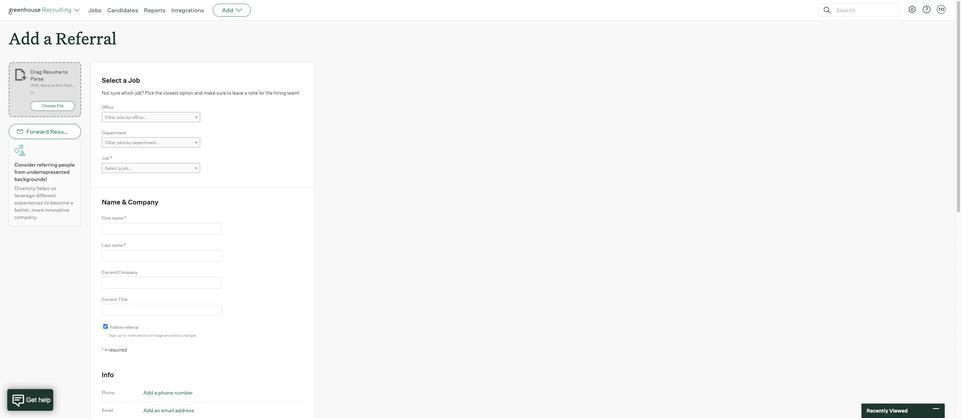 Task type: vqa. For each thing, say whether or not it's contained in the screenshot.
This site uses cookies
no



Task type: describe. For each thing, give the bounding box(es) containing it.
from
[[14, 169, 26, 175]]

number
[[174, 390, 193, 396]]

office
[[102, 105, 114, 110]]

closest
[[163, 90, 179, 96]]

leverage
[[14, 193, 35, 199]]

jobs for office
[[117, 115, 125, 120]]

option
[[180, 90, 193, 96]]

a left note
[[245, 90, 247, 96]]

text),
[[64, 83, 73, 88]]

innovative
[[45, 207, 69, 213]]

candidates link
[[107, 7, 138, 14]]

notifications
[[128, 334, 148, 338]]

current company
[[102, 270, 138, 276]]

add an email address
[[143, 408, 194, 414]]

current for current company
[[102, 270, 117, 276]]

name & company
[[102, 198, 158, 206]]

filter jobs by office... link
[[102, 112, 200, 123]]

1 horizontal spatial email
[[102, 408, 113, 414]]

parse
[[30, 76, 44, 82]]

&
[[122, 198, 127, 206]]

to inside drag resume to parse (pdf, word, or rich text), or
[[63, 69, 68, 75]]

Search text field
[[835, 5, 893, 15]]

add a phone number link
[[143, 390, 193, 396]]

(pdf,
[[30, 83, 40, 88]]

not
[[102, 90, 110, 96]]

candidates
[[107, 7, 138, 14]]

2 the from the left
[[266, 90, 273, 96]]

add an email address link
[[143, 408, 194, 414]]

title
[[118, 297, 128, 303]]

forward resume via email button
[[9, 124, 98, 139]]

pick
[[145, 90, 154, 96]]

follow referral
[[110, 325, 139, 330]]

a inside consider referring people from underrepresented backgrounds! diversity helps us leverage different experiences to become a better, more innovative company.
[[70, 200, 73, 206]]

sign
[[109, 334, 117, 338]]

office...
[[132, 115, 147, 120]]

forward
[[26, 128, 49, 135]]

forward resume via email
[[26, 128, 98, 135]]

sign up for notifications for stage and status changes
[[109, 334, 196, 338]]

choose
[[42, 104, 56, 109]]

diversity
[[14, 185, 36, 192]]

underrepresented
[[27, 169, 70, 175]]

a for referral
[[43, 28, 52, 49]]

1 horizontal spatial job
[[128, 76, 140, 84]]

drag resume to parse (pdf, word, or rich text), or
[[30, 69, 73, 95]]

phone
[[102, 391, 115, 396]]

email
[[161, 408, 174, 414]]

name
[[102, 198, 120, 206]]

add for add a referral
[[9, 28, 40, 49]]

Follow referral checkbox
[[103, 325, 108, 329]]

integrations link
[[171, 7, 204, 14]]

experiences
[[14, 200, 43, 206]]

1 vertical spatial company
[[118, 270, 138, 276]]

add button
[[213, 4, 251, 17]]

0 horizontal spatial for
[[122, 334, 127, 338]]

* = required
[[102, 348, 127, 353]]

* up select a job...
[[110, 156, 112, 161]]

=
[[105, 348, 108, 353]]

drag
[[30, 69, 42, 75]]

backgrounds!
[[14, 176, 47, 183]]

select for select a job...
[[105, 166, 118, 171]]

0 vertical spatial company
[[128, 198, 158, 206]]

not sure which job? pick the closest option and make sure to leave a note for the hiring team!
[[102, 90, 300, 96]]

add a phone number
[[143, 390, 193, 396]]

filter jobs by department...
[[105, 140, 160, 146]]

integrations
[[171, 7, 204, 14]]

filter jobs by office...
[[105, 115, 147, 120]]

hiring
[[274, 90, 286, 96]]

1 horizontal spatial and
[[195, 90, 203, 96]]

follow
[[110, 325, 123, 330]]

up
[[117, 334, 122, 338]]

jobs for department
[[117, 140, 125, 146]]

1 vertical spatial or
[[30, 90, 34, 95]]

info
[[102, 372, 114, 380]]

1 horizontal spatial for
[[149, 334, 153, 338]]

to inside consider referring people from underrepresented backgrounds! diversity helps us leverage different experiences to become a better, more innovative company.
[[44, 200, 49, 206]]

1 the from the left
[[155, 90, 162, 96]]

job?
[[135, 90, 144, 96]]

a for job...
[[119, 166, 121, 171]]

last name *
[[102, 243, 126, 248]]

first
[[102, 216, 111, 221]]

required
[[109, 348, 127, 353]]

by for office...
[[126, 115, 131, 120]]

note
[[248, 90, 258, 96]]

recently viewed
[[867, 409, 908, 415]]

reports
[[144, 7, 166, 14]]

status
[[171, 334, 182, 338]]

via
[[74, 128, 81, 135]]

make
[[204, 90, 216, 96]]

filter for filter jobs by office...
[[105, 115, 116, 120]]



Task type: locate. For each thing, give the bounding box(es) containing it.
job *
[[102, 156, 112, 161]]

1 current from the top
[[102, 270, 117, 276]]

current for current title
[[102, 297, 117, 303]]

company
[[128, 198, 158, 206], [118, 270, 138, 276]]

select a job...
[[105, 166, 132, 171]]

or
[[51, 83, 55, 88], [30, 90, 34, 95]]

an
[[154, 408, 160, 414]]

0 vertical spatial filter
[[105, 115, 116, 120]]

department...
[[132, 140, 160, 146]]

better,
[[14, 207, 30, 213]]

0 horizontal spatial the
[[155, 90, 162, 96]]

job up job?
[[128, 76, 140, 84]]

different
[[36, 193, 56, 199]]

first name *
[[102, 216, 126, 221]]

* down &
[[124, 216, 126, 221]]

name for first
[[112, 216, 123, 221]]

* inside * = required
[[102, 348, 103, 353]]

1 vertical spatial by
[[126, 140, 131, 146]]

1 vertical spatial and
[[164, 334, 170, 338]]

sure right not
[[111, 90, 120, 96]]

0 horizontal spatial job
[[102, 156, 109, 161]]

1 sure from the left
[[111, 90, 120, 96]]

0 horizontal spatial to
[[44, 200, 49, 206]]

sure right make
[[217, 90, 226, 96]]

a for phone
[[154, 390, 157, 396]]

select a job... link
[[102, 163, 200, 174]]

choose file
[[42, 104, 63, 109]]

2 by from the top
[[126, 140, 131, 146]]

1 vertical spatial to
[[227, 90, 231, 96]]

1 vertical spatial filter
[[105, 140, 116, 146]]

1 vertical spatial resume
[[50, 128, 72, 135]]

jobs down department
[[117, 140, 125, 146]]

select a job
[[102, 76, 140, 84]]

1 horizontal spatial the
[[266, 90, 273, 96]]

to left leave
[[227, 90, 231, 96]]

2 vertical spatial to
[[44, 200, 49, 206]]

0 horizontal spatial and
[[164, 334, 170, 338]]

by for department...
[[126, 140, 131, 146]]

address
[[175, 408, 194, 414]]

jobs inside filter jobs by office... link
[[117, 115, 125, 120]]

changes
[[182, 334, 196, 338]]

0 vertical spatial name
[[112, 216, 123, 221]]

0 vertical spatial to
[[63, 69, 68, 75]]

and left make
[[195, 90, 203, 96]]

select for select a job
[[102, 76, 122, 84]]

* right last
[[124, 243, 126, 248]]

filter down office at the left of page
[[105, 115, 116, 120]]

0 vertical spatial email
[[83, 128, 98, 135]]

referral
[[56, 28, 116, 49]]

the left hiring on the top of the page
[[266, 90, 273, 96]]

a left phone
[[154, 390, 157, 396]]

and right "stage"
[[164, 334, 170, 338]]

add for add a phone number
[[143, 390, 153, 396]]

td button
[[937, 5, 946, 14]]

add inside add popup button
[[222, 7, 233, 14]]

configure image
[[908, 5, 917, 14]]

select
[[102, 76, 122, 84], [105, 166, 118, 171]]

stage
[[154, 334, 163, 338]]

people
[[59, 162, 75, 168]]

a left job...
[[119, 166, 121, 171]]

2 filter from the top
[[105, 140, 116, 146]]

filter down department
[[105, 140, 116, 146]]

1 vertical spatial jobs
[[117, 140, 125, 146]]

email inside button
[[83, 128, 98, 135]]

1 horizontal spatial sure
[[217, 90, 226, 96]]

us
[[51, 185, 56, 192]]

resume
[[43, 69, 62, 75], [50, 128, 72, 135]]

resume left via
[[50, 128, 72, 135]]

the
[[155, 90, 162, 96], [266, 90, 273, 96]]

2 horizontal spatial to
[[227, 90, 231, 96]]

a right become
[[70, 200, 73, 206]]

email down phone on the bottom left
[[102, 408, 113, 414]]

None text field
[[102, 223, 222, 235], [102, 278, 222, 289], [102, 305, 222, 316], [102, 223, 222, 235], [102, 278, 222, 289], [102, 305, 222, 316]]

to up the text),
[[63, 69, 68, 75]]

1 vertical spatial email
[[102, 408, 113, 414]]

0 vertical spatial current
[[102, 270, 117, 276]]

name
[[112, 216, 123, 221], [112, 243, 123, 248]]

team!
[[287, 90, 300, 96]]

select up not
[[102, 76, 122, 84]]

* left =
[[102, 348, 103, 353]]

select down 'job *'
[[105, 166, 118, 171]]

more
[[31, 207, 44, 213]]

add for add
[[222, 7, 233, 14]]

which
[[121, 90, 134, 96]]

referring
[[37, 162, 57, 168]]

company up title
[[118, 270, 138, 276]]

0 vertical spatial jobs
[[117, 115, 125, 120]]

1 jobs from the top
[[117, 115, 125, 120]]

job up select a job...
[[102, 156, 109, 161]]

word,
[[40, 83, 50, 88]]

greenhouse recruiting image
[[9, 6, 74, 14]]

current left title
[[102, 297, 117, 303]]

job...
[[122, 166, 132, 171]]

1 vertical spatial select
[[105, 166, 118, 171]]

add for add an email address
[[143, 408, 153, 414]]

0 vertical spatial by
[[126, 115, 131, 120]]

None text field
[[102, 250, 222, 262]]

jobs
[[88, 7, 102, 14]]

consider referring people from underrepresented backgrounds! diversity helps us leverage different experiences to become a better, more innovative company.
[[14, 162, 75, 221]]

a down greenhouse recruiting image
[[43, 28, 52, 49]]

helps
[[37, 185, 50, 192]]

company.
[[14, 214, 38, 221]]

name right last
[[112, 243, 123, 248]]

filter
[[105, 115, 116, 120], [105, 140, 116, 146]]

department
[[102, 130, 126, 136]]

resume up rich
[[43, 69, 62, 75]]

0 vertical spatial select
[[102, 76, 122, 84]]

0 vertical spatial and
[[195, 90, 203, 96]]

by left 'department...' at the left of page
[[126, 140, 131, 146]]

filter jobs by department... link
[[102, 138, 200, 148]]

jobs link
[[88, 7, 102, 14]]

*
[[110, 156, 112, 161], [124, 216, 126, 221], [124, 243, 126, 248], [102, 348, 103, 353]]

for left "stage"
[[149, 334, 153, 338]]

2 horizontal spatial for
[[259, 90, 265, 96]]

0 horizontal spatial email
[[83, 128, 98, 135]]

last
[[102, 243, 111, 248]]

0 vertical spatial job
[[128, 76, 140, 84]]

1 vertical spatial name
[[112, 243, 123, 248]]

referral
[[124, 325, 139, 330]]

to
[[63, 69, 68, 75], [227, 90, 231, 96], [44, 200, 49, 206]]

file
[[57, 104, 63, 109]]

2 jobs from the top
[[117, 140, 125, 146]]

become
[[50, 200, 69, 206]]

1 vertical spatial job
[[102, 156, 109, 161]]

0 vertical spatial or
[[51, 83, 55, 88]]

jobs up department
[[117, 115, 125, 120]]

2 current from the top
[[102, 297, 117, 303]]

email right via
[[83, 128, 98, 135]]

or down (pdf,
[[30, 90, 34, 95]]

current down last
[[102, 270, 117, 276]]

consider
[[14, 162, 36, 168]]

phone
[[158, 390, 173, 396]]

company right &
[[128, 198, 158, 206]]

resume inside button
[[50, 128, 72, 135]]

2 sure from the left
[[217, 90, 226, 96]]

td button
[[936, 4, 947, 15]]

a up which
[[123, 76, 127, 84]]

by
[[126, 115, 131, 120], [126, 140, 131, 146]]

resume for forward
[[50, 128, 72, 135]]

for right up
[[122, 334, 127, 338]]

1 horizontal spatial or
[[51, 83, 55, 88]]

for right note
[[259, 90, 265, 96]]

job
[[128, 76, 140, 84], [102, 156, 109, 161]]

resume inside drag resume to parse (pdf, word, or rich text), or
[[43, 69, 62, 75]]

1 filter from the top
[[105, 115, 116, 120]]

0 horizontal spatial sure
[[111, 90, 120, 96]]

1 horizontal spatial to
[[63, 69, 68, 75]]

1 by from the top
[[126, 115, 131, 120]]

and
[[195, 90, 203, 96], [164, 334, 170, 338]]

or left rich
[[51, 83, 55, 88]]

resume for drag
[[43, 69, 62, 75]]

name for last
[[112, 243, 123, 248]]

to down 'different'
[[44, 200, 49, 206]]

a for job
[[123, 76, 127, 84]]

by left office...
[[126, 115, 131, 120]]

filter for filter jobs by department...
[[105, 140, 116, 146]]

jobs inside filter jobs by department... link
[[117, 140, 125, 146]]

0 vertical spatial resume
[[43, 69, 62, 75]]

td
[[938, 7, 944, 12]]

0 horizontal spatial or
[[30, 90, 34, 95]]

name right first
[[112, 216, 123, 221]]

sure
[[111, 90, 120, 96], [217, 90, 226, 96]]

jobs
[[117, 115, 125, 120], [117, 140, 125, 146]]

recently
[[867, 409, 889, 415]]

email
[[83, 128, 98, 135], [102, 408, 113, 414]]

current
[[102, 270, 117, 276], [102, 297, 117, 303]]

the right pick
[[155, 90, 162, 96]]

add a referral
[[9, 28, 116, 49]]

viewed
[[890, 409, 908, 415]]

rich
[[55, 83, 63, 88]]

1 vertical spatial current
[[102, 297, 117, 303]]

for
[[259, 90, 265, 96], [122, 334, 127, 338], [149, 334, 153, 338]]



